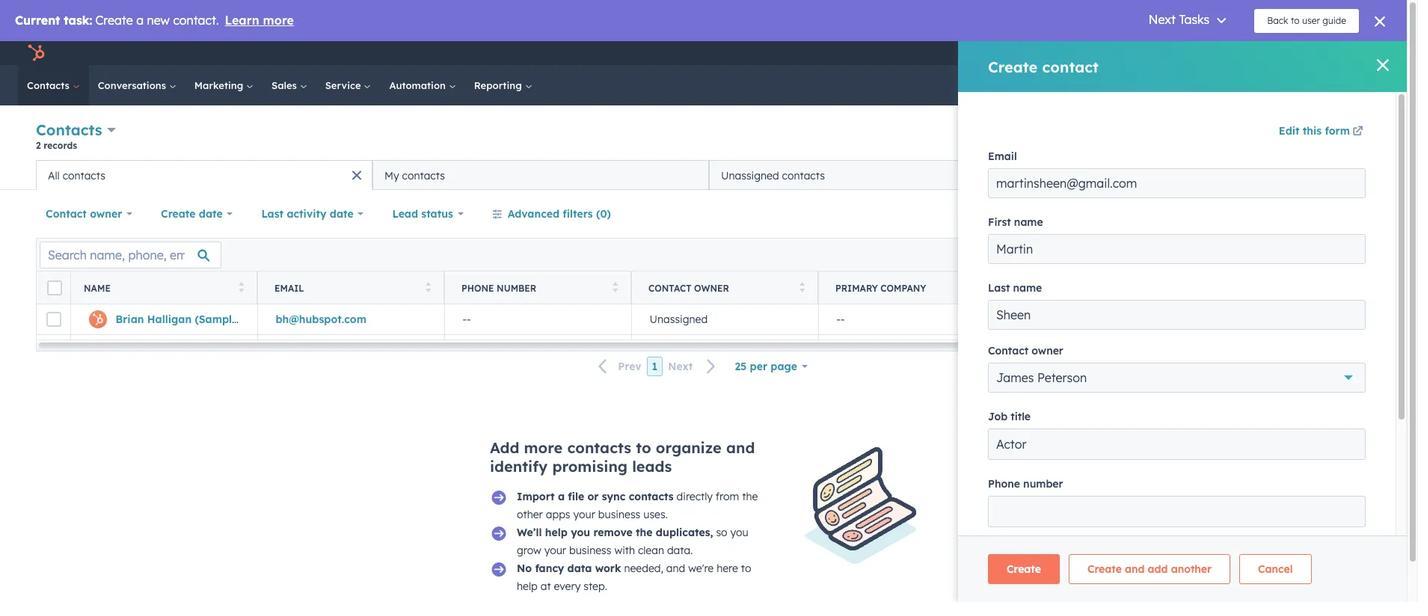Task type: locate. For each thing, give the bounding box(es) containing it.
unassigned
[[721, 169, 779, 182], [650, 313, 708, 326]]

contacts inside button
[[63, 169, 105, 182]]

fancy
[[535, 562, 564, 575]]

you right so
[[730, 526, 749, 539]]

to inside add more contacts to organize and identify promising leads
[[636, 438, 651, 457]]

0 horizontal spatial to
[[636, 438, 651, 457]]

remove
[[594, 526, 633, 539]]

-- down primary
[[837, 313, 845, 326]]

create inside "popup button"
[[161, 207, 196, 221]]

to left "organize"
[[636, 438, 651, 457]]

from
[[716, 490, 739, 503]]

create for create date
[[161, 207, 196, 221]]

work
[[595, 562, 621, 575]]

lead
[[392, 207, 418, 221]]

25 per page button
[[725, 352, 817, 382]]

1 all from the left
[[1184, 168, 1197, 182]]

1 horizontal spatial create
[[1296, 131, 1324, 143]]

1 vertical spatial business
[[569, 544, 612, 557]]

1 horizontal spatial the
[[742, 490, 758, 503]]

0 vertical spatial your
[[573, 508, 595, 521]]

0 vertical spatial and
[[726, 438, 755, 457]]

clean
[[638, 544, 664, 557]]

1 press to sort. image from the left
[[425, 282, 431, 292]]

0 vertical spatial unassigned
[[721, 169, 779, 182]]

all inside button
[[48, 169, 60, 182]]

2 horizontal spatial --
[[1024, 313, 1032, 326]]

you
[[571, 526, 590, 539], [730, 526, 749, 539]]

contact owner up unassigned button
[[649, 282, 729, 294]]

needed,
[[624, 562, 663, 575]]

1 vertical spatial last
[[1023, 282, 1045, 294]]

contact up unassigned button
[[649, 282, 692, 294]]

marketing link
[[185, 65, 263, 105]]

to
[[636, 438, 651, 457], [741, 562, 751, 575]]

the up clean
[[636, 526, 653, 539]]

0 horizontal spatial you
[[571, 526, 590, 539]]

all for all views
[[1184, 168, 1197, 182]]

hubspot image
[[27, 44, 45, 62]]

service
[[325, 79, 364, 91]]

1 horizontal spatial all
[[1184, 168, 1197, 182]]

0 vertical spatial add
[[1078, 168, 1099, 182]]

0 horizontal spatial unassigned
[[650, 313, 708, 326]]

last for last activity date (cdt)
[[1023, 282, 1045, 294]]

last left the activity
[[261, 207, 284, 221]]

-- down last activity date (cdt)
[[1024, 313, 1032, 326]]

3 -- from the left
[[1024, 313, 1032, 326]]

1 vertical spatial unassigned
[[650, 313, 708, 326]]

sync
[[602, 490, 626, 503]]

add for add view (3/5)
[[1078, 168, 1099, 182]]

add left view
[[1078, 168, 1099, 182]]

add inside add more contacts to organize and identify promising leads
[[490, 438, 520, 457]]

business
[[598, 508, 641, 521], [569, 544, 612, 557]]

and up the from
[[726, 438, 755, 457]]

you left remove
[[571, 526, 590, 539]]

contacts for all contacts
[[63, 169, 105, 182]]

2 -- from the left
[[837, 313, 845, 326]]

press to sort. element for phone number
[[612, 282, 618, 294]]

0 vertical spatial help
[[545, 526, 568, 539]]

1 -- from the left
[[463, 313, 471, 326]]

we'll help you remove the duplicates,
[[517, 526, 713, 539]]

add more contacts to organize and identify promising leads
[[490, 438, 755, 476]]

contact owner down all contacts
[[46, 207, 122, 221]]

brian halligan (sample contact) link
[[116, 313, 286, 326]]

my
[[385, 169, 399, 182]]

0 horizontal spatial last
[[261, 207, 284, 221]]

1 vertical spatial help
[[517, 580, 538, 593]]

marketing
[[194, 79, 246, 91]]

date inside popup button
[[330, 207, 354, 221]]

help image
[[1157, 48, 1170, 61]]

contacts inside "button"
[[402, 169, 445, 182]]

1 horizontal spatial press to sort. image
[[612, 282, 618, 292]]

0 vertical spatial business
[[598, 508, 641, 521]]

0 horizontal spatial help
[[517, 580, 538, 593]]

2 press to sort. image from the left
[[612, 282, 618, 292]]

more
[[524, 438, 563, 457]]

and inside the needed, and we're here to help at every step.
[[666, 562, 685, 575]]

your down file at the left of page
[[573, 508, 595, 521]]

2 all from the left
[[48, 169, 60, 182]]

contacts inside 'button'
[[782, 169, 825, 182]]

create down all contacts button
[[161, 207, 196, 221]]

2 - from the left
[[467, 313, 471, 326]]

notifications image
[[1207, 48, 1220, 61]]

0 horizontal spatial press to sort. image
[[425, 282, 431, 292]]

help
[[545, 526, 568, 539], [517, 580, 538, 593]]

data
[[567, 562, 592, 575]]

last inside "last activity date" popup button
[[261, 207, 284, 221]]

create left the contact
[[1296, 131, 1324, 143]]

filters
[[563, 207, 593, 221]]

0 vertical spatial contacts
[[27, 79, 72, 91]]

import
[[517, 490, 555, 503]]

create inside button
[[1296, 131, 1324, 143]]

name
[[84, 282, 111, 294]]

(3/5)
[[1129, 168, 1155, 182]]

conversations link
[[89, 65, 185, 105]]

menu
[[1004, 41, 1389, 65]]

contacts for unassigned contacts
[[782, 169, 825, 182]]

you inside so you grow your business with clean data.
[[730, 526, 749, 539]]

date
[[199, 207, 223, 221], [330, 207, 354, 221]]

business up we'll help you remove the duplicates,
[[598, 508, 641, 521]]

1 horizontal spatial last
[[1023, 282, 1045, 294]]

create date
[[161, 207, 223, 221]]

1 vertical spatial contacts
[[36, 120, 102, 139]]

1 horizontal spatial unassigned
[[721, 169, 779, 182]]

pagination navigation
[[590, 357, 725, 377]]

create
[[1296, 131, 1324, 143], [161, 207, 196, 221]]

unassigned down contacts banner
[[721, 169, 779, 182]]

file
[[568, 490, 584, 503]]

all down 2 records
[[48, 169, 60, 182]]

-
[[463, 313, 467, 326], [467, 313, 471, 326], [837, 313, 841, 326], [841, 313, 845, 326], [1024, 313, 1028, 326], [1028, 313, 1032, 326]]

my contacts button
[[373, 160, 709, 190]]

3 press to sort. image from the left
[[799, 282, 805, 292]]

-- down 'phone'
[[463, 313, 471, 326]]

0 horizontal spatial contact
[[46, 207, 87, 221]]

last
[[261, 207, 284, 221], [1023, 282, 1045, 294]]

bh@hubspot.com
[[276, 313, 367, 326]]

1 horizontal spatial your
[[573, 508, 595, 521]]

0 horizontal spatial contact owner
[[46, 207, 122, 221]]

3 press to sort. element from the left
[[612, 282, 618, 294]]

2 you from the left
[[730, 526, 749, 539]]

unassigned inside button
[[650, 313, 708, 326]]

notifications button
[[1201, 41, 1226, 65]]

press to sort. image
[[425, 282, 431, 292], [612, 282, 618, 292], [799, 282, 805, 292]]

0 vertical spatial owner
[[90, 207, 122, 221]]

contacts
[[27, 79, 72, 91], [36, 120, 102, 139]]

contact inside popup button
[[46, 207, 87, 221]]

halligan
[[147, 313, 192, 326]]

0 vertical spatial last
[[261, 207, 284, 221]]

5 - from the left
[[1024, 313, 1028, 326]]

1 horizontal spatial to
[[741, 562, 751, 575]]

0 horizontal spatial the
[[636, 526, 653, 539]]

lead status
[[392, 207, 453, 221]]

1 date from the left
[[199, 207, 223, 221]]

add
[[1078, 168, 1099, 182], [490, 438, 520, 457]]

prev
[[618, 360, 642, 373]]

the
[[742, 490, 758, 503], [636, 526, 653, 539]]

unassigned up the next
[[650, 313, 708, 326]]

date inside "popup button"
[[199, 207, 223, 221]]

last activity date
[[261, 207, 354, 221]]

date
[[1095, 282, 1119, 294]]

advanced filters (0)
[[508, 207, 611, 221]]

all contacts button
[[36, 160, 373, 190]]

next
[[668, 360, 693, 373]]

1 horizontal spatial --
[[837, 313, 845, 326]]

1 vertical spatial create
[[161, 207, 196, 221]]

help button
[[1151, 41, 1176, 65]]

contact owner button
[[36, 199, 142, 229]]

owner up unassigned button
[[694, 282, 729, 294]]

1 vertical spatial contact owner
[[649, 282, 729, 294]]

contacts inside "popup button"
[[36, 120, 102, 139]]

0 vertical spatial to
[[636, 438, 651, 457]]

owner
[[90, 207, 122, 221], [694, 282, 729, 294]]

unassigned for unassigned
[[650, 313, 708, 326]]

1 press to sort. element from the left
[[238, 282, 244, 294]]

1 horizontal spatial add
[[1078, 168, 1099, 182]]

the right the from
[[742, 490, 758, 503]]

identify
[[490, 457, 548, 476]]

primary company
[[836, 282, 926, 294]]

unassigned button
[[631, 304, 818, 334]]

0 horizontal spatial all
[[48, 169, 60, 182]]

2 horizontal spatial press to sort. image
[[799, 282, 805, 292]]

0 horizontal spatial owner
[[90, 207, 122, 221]]

no
[[517, 562, 532, 575]]

settings image
[[1182, 48, 1195, 61]]

1 vertical spatial your
[[544, 544, 566, 557]]

owner up search name, phone, email addresses, or company search box
[[90, 207, 122, 221]]

contact down all contacts
[[46, 207, 87, 221]]

1 vertical spatial and
[[666, 562, 685, 575]]

help down apps
[[545, 526, 568, 539]]

press to sort. element
[[238, 282, 244, 294], [425, 282, 431, 294], [612, 282, 618, 294], [799, 282, 805, 294]]

bh@hubspot.com link
[[276, 313, 367, 326]]

leads
[[632, 457, 672, 476]]

2 press to sort. element from the left
[[425, 282, 431, 294]]

contact owner
[[46, 207, 122, 221], [649, 282, 729, 294]]

add view (3/5)
[[1078, 168, 1155, 182]]

Search name, phone, email addresses, or company search field
[[40, 241, 221, 268]]

0 horizontal spatial add
[[490, 438, 520, 457]]

help down no
[[517, 580, 538, 593]]

date right the activity
[[330, 207, 354, 221]]

all left 'views'
[[1184, 168, 1197, 182]]

0 horizontal spatial create
[[161, 207, 196, 221]]

add left more
[[490, 438, 520, 457]]

1 vertical spatial owner
[[694, 282, 729, 294]]

unassigned inside 'button'
[[721, 169, 779, 182]]

1 horizontal spatial contact owner
[[649, 282, 729, 294]]

0 vertical spatial contact
[[46, 207, 87, 221]]

1 horizontal spatial you
[[730, 526, 749, 539]]

1 vertical spatial to
[[741, 562, 751, 575]]

provation design studio
[[1255, 47, 1365, 59]]

date down all contacts button
[[199, 207, 223, 221]]

hubspot link
[[18, 44, 56, 62]]

your inside directly from the other apps your business uses.
[[573, 508, 595, 521]]

your up fancy
[[544, 544, 566, 557]]

0 horizontal spatial and
[[666, 562, 685, 575]]

4 press to sort. element from the left
[[799, 282, 805, 294]]

2 date from the left
[[330, 207, 354, 221]]

1 horizontal spatial owner
[[694, 282, 729, 294]]

automation link
[[380, 65, 465, 105]]

add inside 'popup button'
[[1078, 168, 1099, 182]]

1 horizontal spatial and
[[726, 438, 755, 457]]

uses.
[[644, 508, 668, 521]]

6 - from the left
[[1028, 313, 1032, 326]]

contacts up "records"
[[36, 120, 102, 139]]

with
[[614, 544, 635, 557]]

marketplaces image
[[1125, 48, 1139, 61]]

1 vertical spatial add
[[490, 438, 520, 457]]

contacts down hubspot "link" in the left top of the page
[[27, 79, 72, 91]]

0 vertical spatial create
[[1296, 131, 1324, 143]]

and
[[726, 438, 755, 457], [666, 562, 685, 575]]

business up data
[[569, 544, 612, 557]]

0 horizontal spatial your
[[544, 544, 566, 557]]

1 horizontal spatial date
[[330, 207, 354, 221]]

views
[[1200, 168, 1229, 182]]

last left activity
[[1023, 282, 1045, 294]]

0 vertical spatial the
[[742, 490, 758, 503]]

to right here
[[741, 562, 751, 575]]

next button
[[663, 357, 725, 377]]

step.
[[584, 580, 607, 593]]

add for add more contacts to organize and identify promising leads
[[490, 438, 520, 457]]

menu item
[[1083, 41, 1086, 65]]

unassigned contacts
[[721, 169, 825, 182]]

1 vertical spatial contact
[[649, 282, 692, 294]]

import a file or sync contacts
[[517, 490, 674, 503]]

owner inside popup button
[[90, 207, 122, 221]]

contact)
[[241, 313, 286, 326]]

and down data.
[[666, 562, 685, 575]]

0 vertical spatial contact owner
[[46, 207, 122, 221]]

0 horizontal spatial date
[[199, 207, 223, 221]]

0 horizontal spatial --
[[463, 313, 471, 326]]

1 - from the left
[[463, 313, 467, 326]]



Task type: vqa. For each thing, say whether or not it's contained in the screenshot.
25 Per Page
yes



Task type: describe. For each thing, give the bounding box(es) containing it.
primary
[[836, 282, 878, 294]]

calling icon image
[[1094, 47, 1107, 61]]

a
[[558, 490, 565, 503]]

contacts inside add more contacts to organize and identify promising leads
[[567, 438, 631, 457]]

email
[[275, 282, 304, 294]]

phone
[[462, 282, 494, 294]]

provation design studio button
[[1229, 41, 1388, 65]]

sales
[[272, 79, 300, 91]]

company
[[881, 282, 926, 294]]

press to sort. image
[[238, 282, 244, 292]]

4 - from the left
[[841, 313, 845, 326]]

contact owner inside popup button
[[46, 207, 122, 221]]

my contacts
[[385, 169, 445, 182]]

service link
[[316, 65, 380, 105]]

brian
[[116, 313, 144, 326]]

advanced
[[508, 207, 560, 221]]

reporting link
[[465, 65, 541, 105]]

we'll
[[517, 526, 542, 539]]

all for all contacts
[[48, 169, 60, 182]]

create contact button
[[1283, 125, 1371, 149]]

so
[[716, 526, 728, 539]]

other
[[517, 508, 543, 521]]

(0)
[[596, 207, 611, 221]]

prev button
[[590, 357, 647, 377]]

provation
[[1255, 47, 1299, 59]]

help inside the needed, and we're here to help at every step.
[[517, 580, 538, 593]]

add view (3/5) button
[[1052, 160, 1174, 190]]

duplicates,
[[656, 526, 713, 539]]

3 - from the left
[[837, 313, 841, 326]]

press to sort. image for phone
[[612, 282, 618, 292]]

bh@hubspot.com button
[[257, 304, 444, 334]]

(sample
[[195, 313, 238, 326]]

automation
[[389, 79, 449, 91]]

settings link
[[1179, 45, 1198, 61]]

press to sort. image for contact
[[799, 282, 805, 292]]

1
[[652, 360, 658, 373]]

Search HubSpot search field
[[1197, 73, 1380, 98]]

sales link
[[263, 65, 316, 105]]

25
[[735, 360, 747, 373]]

at
[[541, 580, 551, 593]]

contacts banner
[[36, 118, 1371, 160]]

activity
[[287, 207, 327, 221]]

-- inside -- button
[[463, 313, 471, 326]]

create date button
[[151, 199, 243, 229]]

contacts button
[[36, 119, 116, 141]]

marketplaces button
[[1116, 41, 1148, 65]]

menu containing provation design studio
[[1004, 41, 1389, 65]]

unassigned for unassigned contacts
[[721, 169, 779, 182]]

organize
[[656, 438, 722, 457]]

your inside so you grow your business with clean data.
[[544, 544, 566, 557]]

upgrade image
[[1014, 48, 1028, 61]]

create contact
[[1296, 131, 1359, 143]]

james peterson image
[[1238, 46, 1252, 60]]

business inside so you grow your business with clean data.
[[569, 544, 612, 557]]

per
[[750, 360, 768, 373]]

1 horizontal spatial help
[[545, 526, 568, 539]]

search button
[[1368, 73, 1394, 98]]

contact
[[1326, 131, 1359, 143]]

studio
[[1336, 47, 1365, 59]]

so you grow your business with clean data.
[[517, 526, 749, 557]]

business inside directly from the other apps your business uses.
[[598, 508, 641, 521]]

the inside directly from the other apps your business uses.
[[742, 490, 758, 503]]

data.
[[667, 544, 693, 557]]

contacts for my contacts
[[402, 169, 445, 182]]

and inside add more contacts to organize and identify promising leads
[[726, 438, 755, 457]]

records
[[44, 140, 77, 151]]

directly
[[677, 490, 713, 503]]

every
[[554, 580, 581, 593]]

primary company column header
[[818, 272, 1006, 304]]

1 horizontal spatial contact
[[649, 282, 692, 294]]

1 button
[[647, 357, 663, 376]]

activity
[[1048, 282, 1093, 294]]

last activity date (cdt)
[[1023, 282, 1146, 294]]

all views
[[1184, 168, 1229, 182]]

1 you from the left
[[571, 526, 590, 539]]

design
[[1301, 47, 1333, 59]]

advanced filters (0) button
[[482, 199, 621, 229]]

here
[[717, 562, 738, 575]]

(cdt)
[[1121, 282, 1146, 294]]

calling icon button
[[1088, 43, 1113, 63]]

unassigned contacts button
[[709, 160, 1046, 190]]

press to sort. element for email
[[425, 282, 431, 294]]

we're
[[688, 562, 714, 575]]

last for last activity date
[[261, 207, 284, 221]]

status
[[421, 207, 453, 221]]

promising
[[552, 457, 628, 476]]

directly from the other apps your business uses.
[[517, 490, 758, 521]]

to inside the needed, and we're here to help at every step.
[[741, 562, 751, 575]]

number
[[497, 282, 537, 294]]

1 vertical spatial the
[[636, 526, 653, 539]]

press to sort. element for contact owner
[[799, 282, 805, 294]]

all views link
[[1174, 160, 1239, 190]]

needed, and we're here to help at every step.
[[517, 562, 751, 593]]

grow
[[517, 544, 541, 557]]

search image
[[1376, 80, 1386, 91]]

create for create contact
[[1296, 131, 1324, 143]]

page
[[771, 360, 797, 373]]

reporting
[[474, 79, 525, 91]]

2 records
[[36, 140, 77, 151]]

conversations
[[98, 79, 169, 91]]

lead status button
[[383, 199, 473, 229]]



